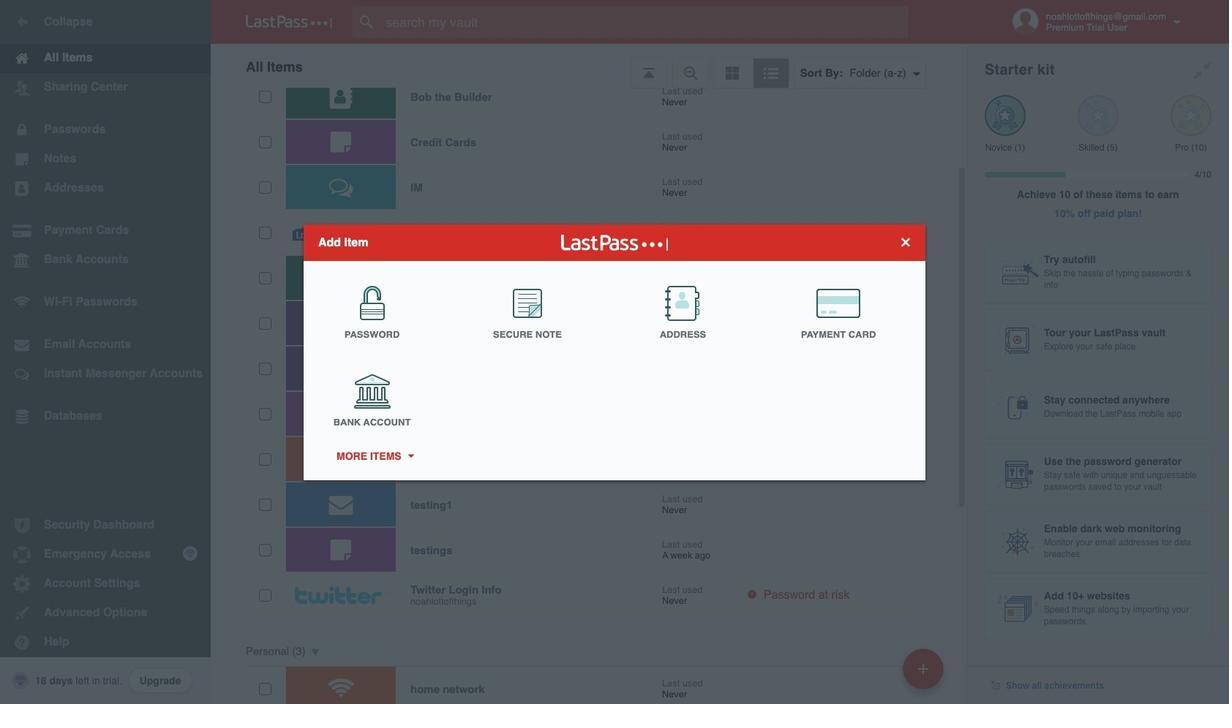 Task type: locate. For each thing, give the bounding box(es) containing it.
search my vault text field
[[353, 6, 938, 38]]

caret right image
[[406, 455, 416, 458]]

new item navigation
[[898, 645, 953, 705]]

vault options navigation
[[211, 44, 968, 88]]

dialog
[[304, 224, 926, 481]]



Task type: describe. For each thing, give the bounding box(es) containing it.
lastpass image
[[246, 15, 332, 29]]

Search search field
[[353, 6, 938, 38]]

main navigation navigation
[[0, 0, 211, 705]]

new item image
[[919, 664, 929, 674]]



Task type: vqa. For each thing, say whether or not it's contained in the screenshot.
NEW ITEM icon
yes



